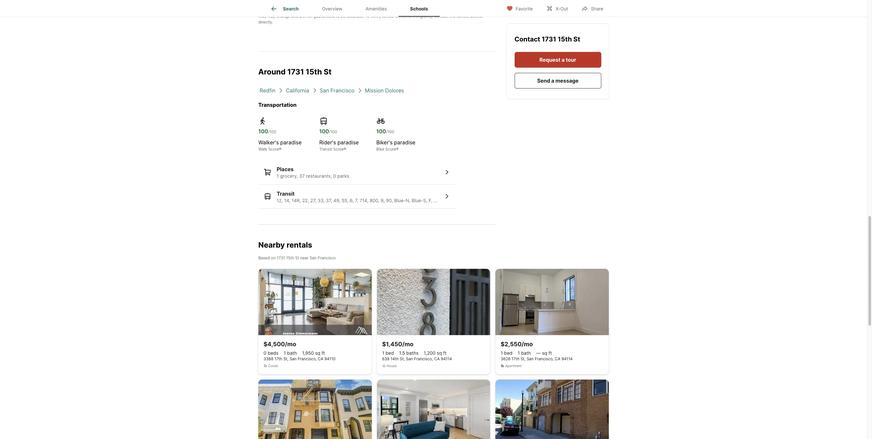 Task type: describe. For each thing, give the bounding box(es) containing it.
94114 for $2,550 /mo
[[562, 357, 573, 362]]

around 1731 15th st
[[258, 67, 332, 77]]

638
[[382, 357, 390, 362]]

condo
[[268, 364, 278, 368]]

parks
[[337, 173, 349, 179]]

/100 for biker's
[[386, 129, 394, 134]]

x-
[[556, 6, 560, 11]]

favorite button
[[501, 1, 538, 15]]

based on 1731 15th st near san francisco
[[258, 256, 336, 261]]

37
[[299, 173, 305, 179]]

schools
[[410, 6, 428, 12]]

a inside school service boundaries are intended to be used as a reference only; they may change and are not
[[462, 8, 464, 13]]

score for rider's
[[333, 147, 344, 152]]

request a tour button
[[515, 52, 601, 68]]

1 down $4,500 /mo
[[284, 350, 286, 356]]

send
[[537, 77, 550, 84]]

100 /100 for biker's
[[376, 128, 394, 135]]

$4,500
[[264, 341, 285, 348]]

rentals
[[287, 241, 312, 250]]

near
[[300, 256, 309, 261]]

1.5 baths
[[399, 350, 419, 356]]

the
[[450, 14, 456, 19]]

100 for rider's
[[319, 128, 329, 135]]

francisco, for $2,550 /mo
[[535, 357, 554, 362]]

intended
[[418, 8, 434, 13]]

places 1 grocery, 37 restaurants, 0 parks
[[277, 166, 349, 179]]

15th for contact 1731 15th st
[[558, 35, 572, 43]]

/mo for $1,450
[[402, 341, 414, 348]]

biker's
[[376, 139, 393, 146]]

endorse
[[289, 8, 304, 13]]

bed for $1,450 /mo
[[386, 350, 394, 356]]

favorite
[[516, 6, 533, 11]]

restaurants,
[[306, 173, 332, 179]]

amenities
[[366, 6, 387, 12]]

/mo for $2,550
[[522, 341, 533, 348]]

$2,550
[[501, 341, 522, 348]]

california link
[[286, 87, 309, 94]]

3 ft from the left
[[549, 350, 552, 356]]

1731 for contact
[[542, 35, 556, 43]]

redfin link
[[260, 87, 275, 94]]

mission
[[365, 87, 384, 94]]

photo of 45 dorland st unit 4, san francisco, ca 94110 image
[[495, 380, 609, 439]]

guarantee
[[310, 8, 329, 13]]

ca for $4,500 /mo
[[318, 357, 323, 362]]

100 for walker's
[[258, 128, 268, 135]]

1 horizontal spatial are
[[411, 8, 417, 13]]

x-out
[[556, 6, 568, 11]]

1 bath for $4,500
[[284, 350, 297, 356]]

request
[[540, 57, 561, 63]]

rider's
[[319, 139, 336, 146]]

$2,550 /mo
[[501, 341, 533, 348]]

dolores
[[385, 87, 404, 94]]

be inside guaranteed to be accurate. to verify school enrollment eligibility, contact the school district directly.
[[341, 14, 345, 19]]

only;
[[484, 8, 493, 13]]

transportation
[[258, 102, 297, 108]]

score for walker's
[[268, 147, 279, 152]]

message
[[556, 77, 579, 84]]

they
[[258, 14, 267, 19]]

house
[[387, 364, 397, 368]]

score for biker's
[[385, 147, 396, 152]]

rider's paradise transit score ®
[[319, 139, 359, 152]]

to
[[365, 14, 369, 19]]

this
[[330, 8, 337, 13]]

$1,450 /mo
[[382, 341, 414, 348]]

paradise for walker's paradise
[[280, 139, 302, 146]]

directly.
[[258, 20, 273, 25]]

photo of 1863 mission st unit 402, san francisco, ca 94103 image
[[377, 380, 490, 439]]

walker's
[[258, 139, 279, 146]]

—
[[536, 350, 541, 356]]

1,950
[[302, 350, 314, 356]]

accurate.
[[347, 14, 364, 19]]

redfin does not endorse or guarantee this information.
[[258, 8, 360, 13]]

sq for $1,450 /mo
[[437, 350, 442, 356]]

walker's paradise walk score ®
[[258, 139, 302, 152]]

to inside school service boundaries are intended to be used as a reference only; they may change and are not
[[435, 8, 439, 13]]

reference
[[465, 8, 483, 13]]

— sq ft
[[536, 350, 552, 356]]

school
[[361, 8, 373, 13]]

send a message
[[537, 77, 579, 84]]

tour
[[566, 57, 576, 63]]

san for $1,450 /mo
[[406, 357, 413, 362]]

service
[[375, 8, 388, 13]]

3626
[[501, 357, 510, 362]]

1 down $2,550 /mo
[[518, 350, 520, 356]]

/100 for rider's
[[329, 129, 337, 134]]

1 bed for $2,550
[[501, 350, 512, 356]]

eligibility,
[[416, 14, 433, 19]]

1731 for around
[[287, 67, 304, 77]]

17th for $2,550
[[512, 357, 519, 362]]

search link
[[270, 5, 299, 13]]

based
[[258, 256, 270, 261]]

school service boundaries are intended to be used as a reference only; they may change and are not
[[258, 8, 493, 19]]

san francisco link
[[320, 87, 354, 94]]

information.
[[338, 8, 360, 13]]

on
[[271, 256, 276, 261]]

100 /100 for walker's
[[258, 128, 276, 135]]

redfin for redfin does not endorse or guarantee this information.
[[258, 8, 270, 13]]

1 bed for $1,450
[[382, 350, 394, 356]]

ft for $4,500 /mo
[[322, 350, 325, 356]]

0 horizontal spatial 1731
[[277, 256, 285, 261]]

3388 17th st, san francisco, ca 94110
[[264, 357, 335, 362]]

san right near
[[310, 256, 317, 261]]



Task type: locate. For each thing, give the bounding box(es) containing it.
not inside school service boundaries are intended to be used as a reference only; they may change and are not
[[306, 14, 312, 19]]

1 horizontal spatial /100
[[329, 129, 337, 134]]

transit down grocery,
[[277, 190, 295, 197]]

1 horizontal spatial 94114
[[562, 357, 573, 362]]

15th down nearby rentals
[[286, 256, 294, 261]]

3 paradise from the left
[[394, 139, 415, 146]]

2 horizontal spatial paradise
[[394, 139, 415, 146]]

1 horizontal spatial 100 /100
[[319, 128, 337, 135]]

apartment
[[505, 364, 522, 368]]

1731
[[542, 35, 556, 43], [287, 67, 304, 77], [277, 256, 285, 261]]

nearby rentals
[[258, 241, 312, 250]]

search
[[283, 6, 299, 12]]

0 horizontal spatial ft
[[322, 350, 325, 356]]

as
[[456, 8, 460, 13]]

1 horizontal spatial to
[[435, 8, 439, 13]]

1 bath
[[284, 350, 297, 356], [518, 350, 531, 356]]

1 horizontal spatial 1 bed
[[501, 350, 512, 356]]

1 vertical spatial be
[[341, 14, 345, 19]]

photo of 3388 17th st, san francisco, ca 94110 image
[[258, 269, 372, 335]]

are down or
[[299, 14, 305, 19]]

a left tour
[[562, 57, 565, 63]]

3 /mo from the left
[[522, 341, 533, 348]]

francisco, for $4,500 /mo
[[298, 357, 317, 362]]

2 horizontal spatial a
[[562, 57, 565, 63]]

1 school from the left
[[382, 14, 394, 19]]

0 horizontal spatial paradise
[[280, 139, 302, 146]]

be up contact
[[440, 8, 445, 13]]

1 bath for $2,550
[[518, 350, 531, 356]]

send a message button
[[515, 73, 601, 89]]

francisco, down the 1,200
[[414, 357, 433, 362]]

0 horizontal spatial transit
[[277, 190, 295, 197]]

school
[[382, 14, 394, 19], [457, 14, 469, 19]]

ft for $1,450 /mo
[[443, 350, 447, 356]]

1 vertical spatial to
[[336, 14, 340, 19]]

transit down the rider's
[[319, 147, 332, 152]]

3 ca from the left
[[555, 357, 560, 362]]

school down as
[[457, 14, 469, 19]]

ft up 94110
[[322, 350, 325, 356]]

1,950 sq ft
[[302, 350, 325, 356]]

0
[[333, 173, 336, 179], [264, 350, 266, 356]]

1 horizontal spatial not
[[306, 14, 312, 19]]

sq
[[315, 350, 320, 356], [437, 350, 442, 356], [542, 350, 547, 356]]

st for around 1731 15th st
[[324, 67, 332, 77]]

california
[[286, 87, 309, 94]]

a right as
[[462, 8, 464, 13]]

1 horizontal spatial 15th
[[306, 67, 322, 77]]

guaranteed to be accurate. to verify school enrollment eligibility, contact the school district directly.
[[258, 14, 483, 25]]

/mo up 3388 17th st, san francisco, ca 94110
[[285, 341, 296, 348]]

1 vertical spatial transit
[[277, 190, 295, 197]]

2 horizontal spatial 100
[[376, 128, 386, 135]]

17th down beds
[[274, 357, 282, 362]]

0 vertical spatial st
[[574, 35, 580, 43]]

15th
[[558, 35, 572, 43], [306, 67, 322, 77], [286, 256, 294, 261]]

a for send
[[551, 77, 555, 84]]

1 horizontal spatial ®
[[344, 147, 346, 152]]

94114 for $1,450 /mo
[[441, 357, 452, 362]]

2 17th from the left
[[512, 357, 519, 362]]

paradise inside walker's paradise walk score ®
[[280, 139, 302, 146]]

100 for biker's
[[376, 128, 386, 135]]

1 horizontal spatial st
[[324, 67, 332, 77]]

1 horizontal spatial paradise
[[337, 139, 359, 146]]

1 bath down $2,550 /mo
[[518, 350, 531, 356]]

1 st, from the left
[[283, 357, 288, 362]]

transit
[[319, 147, 332, 152], [277, 190, 295, 197]]

0 beds
[[264, 350, 278, 356]]

may
[[268, 14, 275, 19]]

schools tab
[[399, 1, 440, 17]]

0 horizontal spatial score
[[268, 147, 279, 152]]

redfin for redfin
[[260, 87, 275, 94]]

1 down places
[[277, 173, 279, 179]]

francisco, down — sq ft
[[535, 357, 554, 362]]

transit inside rider's paradise transit score ®
[[319, 147, 332, 152]]

1 francisco, from the left
[[298, 357, 317, 362]]

2 horizontal spatial ft
[[549, 350, 552, 356]]

100 /100 up biker's
[[376, 128, 394, 135]]

1 horizontal spatial be
[[440, 8, 445, 13]]

francisco right near
[[318, 256, 336, 261]]

bath up 3388 17th st, san francisco, ca 94110
[[287, 350, 297, 356]]

2 vertical spatial a
[[551, 77, 555, 84]]

to inside guaranteed to be accurate. to verify school enrollment eligibility, contact the school district directly.
[[336, 14, 340, 19]]

3 100 from the left
[[376, 128, 386, 135]]

1 bed up 638
[[382, 350, 394, 356]]

2 horizontal spatial /mo
[[522, 341, 533, 348]]

1 vertical spatial a
[[562, 57, 565, 63]]

st, for $1,450
[[400, 357, 405, 362]]

0 horizontal spatial be
[[341, 14, 345, 19]]

1 horizontal spatial 17th
[[512, 357, 519, 362]]

sq right the 1,200
[[437, 350, 442, 356]]

st for contact 1731 15th st
[[574, 35, 580, 43]]

francisco, for $1,450 /mo
[[414, 357, 433, 362]]

be inside school service boundaries are intended to be used as a reference only; they may change and are not
[[440, 8, 445, 13]]

1 up 3626
[[501, 350, 503, 356]]

ca for $1,450 /mo
[[434, 357, 440, 362]]

1 sq from the left
[[315, 350, 320, 356]]

score inside rider's paradise transit score ®
[[333, 147, 344, 152]]

score inside walker's paradise walk score ®
[[268, 147, 279, 152]]

0 horizontal spatial 94114
[[441, 357, 452, 362]]

2 ® from the left
[[344, 147, 346, 152]]

0 horizontal spatial st
[[295, 256, 299, 261]]

redfin up they at the top left
[[258, 8, 270, 13]]

bath for $2,550 /mo
[[521, 350, 531, 356]]

0 vertical spatial 1731
[[542, 35, 556, 43]]

sq for $4,500 /mo
[[315, 350, 320, 356]]

share
[[591, 6, 603, 11]]

ft right the 1,200
[[443, 350, 447, 356]]

1 paradise from the left
[[280, 139, 302, 146]]

bed for $2,550 /mo
[[504, 350, 512, 356]]

1 17th from the left
[[274, 357, 282, 362]]

0 vertical spatial redfin
[[258, 8, 270, 13]]

walk
[[258, 147, 267, 152]]

1,200
[[424, 350, 436, 356]]

sq right —
[[542, 350, 547, 356]]

0 horizontal spatial 0
[[264, 350, 266, 356]]

paradise right the rider's
[[337, 139, 359, 146]]

3 ® from the left
[[396, 147, 399, 152]]

1 bed
[[382, 350, 394, 356], [501, 350, 512, 356]]

share button
[[576, 1, 609, 15]]

94114
[[441, 357, 452, 362], [562, 357, 573, 362]]

san down $4,500 /mo
[[290, 357, 297, 362]]

3 sq from the left
[[542, 350, 547, 356]]

tab list containing search
[[258, 0, 445, 17]]

2 horizontal spatial st
[[574, 35, 580, 43]]

/100 up biker's
[[386, 129, 394, 134]]

1 vertical spatial are
[[299, 14, 305, 19]]

15th up tour
[[558, 35, 572, 43]]

1,200 sq ft
[[424, 350, 447, 356]]

0 vertical spatial 15th
[[558, 35, 572, 43]]

verify
[[371, 14, 381, 19]]

15th for around 1731 15th st
[[306, 67, 322, 77]]

17th for $4,500
[[274, 357, 282, 362]]

score down biker's
[[385, 147, 396, 152]]

bed up 3626
[[504, 350, 512, 356]]

bath up 3626 17th st, san francisco, ca 94114
[[521, 350, 531, 356]]

2 horizontal spatial 100 /100
[[376, 128, 394, 135]]

1 horizontal spatial 1731
[[287, 67, 304, 77]]

0 horizontal spatial bed
[[386, 350, 394, 356]]

0 horizontal spatial ca
[[318, 357, 323, 362]]

0 horizontal spatial ®
[[279, 147, 282, 152]]

0 horizontal spatial a
[[462, 8, 464, 13]]

1731 up california
[[287, 67, 304, 77]]

1 ca from the left
[[318, 357, 323, 362]]

2 bath from the left
[[521, 350, 531, 356]]

2 100 from the left
[[319, 128, 329, 135]]

2 horizontal spatial ®
[[396, 147, 399, 152]]

/mo for $4,500
[[285, 341, 296, 348]]

2 horizontal spatial st,
[[521, 357, 526, 362]]

2 score from the left
[[333, 147, 344, 152]]

1 1 bath from the left
[[284, 350, 297, 356]]

to up contact
[[435, 8, 439, 13]]

2 horizontal spatial score
[[385, 147, 396, 152]]

0 inside places 1 grocery, 37 restaurants, 0 parks
[[333, 173, 336, 179]]

0 horizontal spatial /mo
[[285, 341, 296, 348]]

st, for $4,500
[[283, 357, 288, 362]]

contact 1731 15th st
[[515, 35, 580, 43]]

2 francisco, from the left
[[414, 357, 433, 362]]

0 horizontal spatial 100
[[258, 128, 268, 135]]

1 score from the left
[[268, 147, 279, 152]]

photo of 3626 17th st, san francisco, ca 94114 image
[[495, 269, 609, 335]]

2 horizontal spatial francisco,
[[535, 357, 554, 362]]

contact
[[515, 35, 540, 43]]

® right bike
[[396, 147, 399, 152]]

0 horizontal spatial francisco,
[[298, 357, 317, 362]]

1 horizontal spatial francisco,
[[414, 357, 433, 362]]

100 up walker's
[[258, 128, 268, 135]]

3 100 /100 from the left
[[376, 128, 394, 135]]

st, for $2,550
[[521, 357, 526, 362]]

not
[[281, 8, 288, 13], [306, 14, 312, 19]]

paradise for rider's paradise
[[337, 139, 359, 146]]

1 horizontal spatial st,
[[400, 357, 405, 362]]

100 /100 up walker's
[[258, 128, 276, 135]]

3 /100 from the left
[[386, 129, 394, 134]]

score down the rider's
[[333, 147, 344, 152]]

overview tab
[[310, 1, 354, 17]]

2 vertical spatial 1731
[[277, 256, 285, 261]]

1 horizontal spatial /mo
[[402, 341, 414, 348]]

grocery,
[[280, 173, 298, 179]]

not up change
[[281, 8, 288, 13]]

0 vertical spatial to
[[435, 8, 439, 13]]

94110
[[324, 357, 335, 362]]

score down walker's
[[268, 147, 279, 152]]

® for walker's
[[279, 147, 282, 152]]

a for request
[[562, 57, 565, 63]]

0 horizontal spatial 1 bath
[[284, 350, 297, 356]]

ca
[[318, 357, 323, 362], [434, 357, 440, 362], [555, 357, 560, 362]]

0 horizontal spatial 1 bed
[[382, 350, 394, 356]]

used
[[446, 8, 455, 13]]

tab list
[[258, 0, 445, 17]]

francisco,
[[298, 357, 317, 362], [414, 357, 433, 362], [535, 357, 554, 362]]

/100 up the rider's
[[329, 129, 337, 134]]

2 1 bed from the left
[[501, 350, 512, 356]]

paradise right walker's
[[280, 139, 302, 146]]

ca for $2,550 /mo
[[555, 357, 560, 362]]

2 94114 from the left
[[562, 357, 573, 362]]

0 horizontal spatial not
[[281, 8, 288, 13]]

redfin up transportation
[[260, 87, 275, 94]]

redfin
[[258, 8, 270, 13], [260, 87, 275, 94]]

a
[[462, 8, 464, 13], [562, 57, 565, 63], [551, 77, 555, 84]]

1 bath up 3388 17th st, san francisco, ca 94110
[[284, 350, 297, 356]]

1
[[277, 173, 279, 179], [284, 350, 286, 356], [382, 350, 384, 356], [501, 350, 503, 356], [518, 350, 520, 356]]

mission dolores
[[365, 87, 404, 94]]

1 vertical spatial not
[[306, 14, 312, 19]]

to down this
[[336, 14, 340, 19]]

100
[[258, 128, 268, 135], [319, 128, 329, 135], [376, 128, 386, 135]]

14th
[[391, 357, 399, 362]]

beds
[[268, 350, 278, 356]]

transit button
[[258, 185, 456, 209]]

score
[[268, 147, 279, 152], [333, 147, 344, 152], [385, 147, 396, 152]]

100 /100 up the rider's
[[319, 128, 337, 135]]

st, down $4,500 /mo
[[283, 357, 288, 362]]

1 inside places 1 grocery, 37 restaurants, 0 parks
[[277, 173, 279, 179]]

® up parks
[[344, 147, 346, 152]]

$1,450
[[382, 341, 402, 348]]

0 horizontal spatial 15th
[[286, 256, 294, 261]]

san for $4,500 /mo
[[290, 357, 297, 362]]

1 horizontal spatial sq
[[437, 350, 442, 356]]

1 horizontal spatial score
[[333, 147, 344, 152]]

francisco, down 1,950
[[298, 357, 317, 362]]

1 horizontal spatial 1 bath
[[518, 350, 531, 356]]

score inside biker's paradise bike score ®
[[385, 147, 396, 152]]

be
[[440, 8, 445, 13], [341, 14, 345, 19]]

® inside walker's paradise walk score ®
[[279, 147, 282, 152]]

1 horizontal spatial a
[[551, 77, 555, 84]]

overview
[[322, 6, 342, 12]]

2 1 bath from the left
[[518, 350, 531, 356]]

paradise inside rider's paradise transit score ®
[[337, 139, 359, 146]]

® for biker's
[[396, 147, 399, 152]]

100 up biker's
[[376, 128, 386, 135]]

boundaries
[[389, 8, 410, 13]]

st up tour
[[574, 35, 580, 43]]

a inside request a tour 'button'
[[562, 57, 565, 63]]

0 horizontal spatial to
[[336, 14, 340, 19]]

2 ft from the left
[[443, 350, 447, 356]]

a inside send a message button
[[551, 77, 555, 84]]

nearby
[[258, 241, 285, 250]]

1 /100 from the left
[[268, 129, 276, 134]]

638 14th st, san francisco, ca 94114
[[382, 357, 452, 362]]

places
[[277, 166, 294, 173]]

san right california
[[320, 87, 329, 94]]

/mo up 3626 17th st, san francisco, ca 94114
[[522, 341, 533, 348]]

san for $2,550 /mo
[[527, 357, 534, 362]]

0 horizontal spatial 100 /100
[[258, 128, 276, 135]]

ft right —
[[549, 350, 552, 356]]

$4,500 /mo
[[264, 341, 296, 348]]

1 bed from the left
[[386, 350, 394, 356]]

0 horizontal spatial sq
[[315, 350, 320, 356]]

® for rider's
[[344, 147, 346, 152]]

® inside biker's paradise bike score ®
[[396, 147, 399, 152]]

1 100 from the left
[[258, 128, 268, 135]]

1 horizontal spatial ca
[[434, 357, 440, 362]]

3388
[[264, 357, 273, 362]]

bed up 638
[[386, 350, 394, 356]]

1731 right on
[[277, 256, 285, 261]]

® right the walk
[[279, 147, 282, 152]]

17th up apartment
[[512, 357, 519, 362]]

2 vertical spatial 15th
[[286, 256, 294, 261]]

transit inside button
[[277, 190, 295, 197]]

be down information.
[[341, 14, 345, 19]]

1 vertical spatial 15th
[[306, 67, 322, 77]]

2 ca from the left
[[434, 357, 440, 362]]

0 vertical spatial 0
[[333, 173, 336, 179]]

0 horizontal spatial are
[[299, 14, 305, 19]]

2 school from the left
[[457, 14, 469, 19]]

school down the service
[[382, 14, 394, 19]]

0 vertical spatial transit
[[319, 147, 332, 152]]

1 horizontal spatial bed
[[504, 350, 512, 356]]

100 up the rider's
[[319, 128, 329, 135]]

3 francisco, from the left
[[535, 357, 554, 362]]

1 horizontal spatial transit
[[319, 147, 332, 152]]

3 score from the left
[[385, 147, 396, 152]]

paradise right biker's
[[394, 139, 415, 146]]

® inside rider's paradise transit score ®
[[344, 147, 346, 152]]

1 ft from the left
[[322, 350, 325, 356]]

1 horizontal spatial 0
[[333, 173, 336, 179]]

1 horizontal spatial ft
[[443, 350, 447, 356]]

0 vertical spatial not
[[281, 8, 288, 13]]

contact
[[434, 14, 449, 19]]

or
[[305, 8, 309, 13]]

are up enrollment
[[411, 8, 417, 13]]

2 horizontal spatial 1731
[[542, 35, 556, 43]]

st, up apartment
[[521, 357, 526, 362]]

0 vertical spatial francisco
[[331, 87, 354, 94]]

3 st, from the left
[[521, 357, 526, 362]]

1 vertical spatial 0
[[264, 350, 266, 356]]

and
[[291, 14, 298, 19]]

2 vertical spatial st
[[295, 256, 299, 261]]

®
[[279, 147, 282, 152], [344, 147, 346, 152], [396, 147, 399, 152]]

2 st, from the left
[[400, 357, 405, 362]]

0 left parks
[[333, 173, 336, 179]]

2 /100 from the left
[[329, 129, 337, 134]]

1 100 /100 from the left
[[258, 128, 276, 135]]

photo of 638 14th st, san francisco, ca 94114 image
[[377, 269, 490, 335]]

amenities tab
[[354, 1, 399, 17]]

0 up 3388
[[264, 350, 266, 356]]

sq right 1,950
[[315, 350, 320, 356]]

baths
[[406, 350, 419, 356]]

around
[[258, 67, 286, 77]]

not down redfin does not endorse or guarantee this information.
[[306, 14, 312, 19]]

1 ® from the left
[[279, 147, 282, 152]]

1731 up request
[[542, 35, 556, 43]]

2 horizontal spatial /100
[[386, 129, 394, 134]]

to
[[435, 8, 439, 13], [336, 14, 340, 19]]

1 bath from the left
[[287, 350, 297, 356]]

st, down 1.5
[[400, 357, 405, 362]]

enrollment
[[395, 14, 415, 19]]

1 bed up 3626
[[501, 350, 512, 356]]

0 vertical spatial a
[[462, 8, 464, 13]]

0 horizontal spatial /100
[[268, 129, 276, 134]]

paradise inside biker's paradise bike score ®
[[394, 139, 415, 146]]

out
[[560, 6, 568, 11]]

2 bed from the left
[[504, 350, 512, 356]]

2 sq from the left
[[437, 350, 442, 356]]

francisco left mission
[[331, 87, 354, 94]]

does
[[271, 8, 280, 13]]

a right send
[[551, 77, 555, 84]]

2 paradise from the left
[[337, 139, 359, 146]]

bath for $4,500 /mo
[[287, 350, 297, 356]]

1 vertical spatial francisco
[[318, 256, 336, 261]]

1 horizontal spatial school
[[457, 14, 469, 19]]

st left near
[[295, 256, 299, 261]]

request a tour
[[540, 57, 576, 63]]

0 horizontal spatial school
[[382, 14, 394, 19]]

1 94114 from the left
[[441, 357, 452, 362]]

paradise for biker's paradise
[[394, 139, 415, 146]]

15th up california link
[[306, 67, 322, 77]]

1 1 bed from the left
[[382, 350, 394, 356]]

0 horizontal spatial 17th
[[274, 357, 282, 362]]

0 vertical spatial be
[[440, 8, 445, 13]]

1 horizontal spatial 100
[[319, 128, 329, 135]]

bike
[[376, 147, 384, 152]]

1 vertical spatial redfin
[[260, 87, 275, 94]]

biker's paradise bike score ®
[[376, 139, 415, 152]]

district
[[470, 14, 483, 19]]

1 vertical spatial st
[[324, 67, 332, 77]]

st,
[[283, 357, 288, 362], [400, 357, 405, 362], [521, 357, 526, 362]]

2 100 /100 from the left
[[319, 128, 337, 135]]

100 /100 for rider's
[[319, 128, 337, 135]]

1 up 638
[[382, 350, 384, 356]]

2 horizontal spatial ca
[[555, 357, 560, 362]]

san down $2,550 /mo
[[527, 357, 534, 362]]

0 horizontal spatial st,
[[283, 357, 288, 362]]

ft
[[322, 350, 325, 356], [443, 350, 447, 356], [549, 350, 552, 356]]

0 horizontal spatial bath
[[287, 350, 297, 356]]

st up san francisco
[[324, 67, 332, 77]]

2 /mo from the left
[[402, 341, 414, 348]]

/100 up walker's
[[268, 129, 276, 134]]

san francisco
[[320, 87, 354, 94]]

2 horizontal spatial sq
[[542, 350, 547, 356]]

0 vertical spatial are
[[411, 8, 417, 13]]

/mo up '1.5 baths'
[[402, 341, 414, 348]]

1 /mo from the left
[[285, 341, 296, 348]]

/100 for walker's
[[268, 129, 276, 134]]

san down '1.5 baths'
[[406, 357, 413, 362]]

photo of 87 elgin park, san francisco, ca 94103 image
[[258, 380, 372, 439]]

1 vertical spatial 1731
[[287, 67, 304, 77]]



Task type: vqa. For each thing, say whether or not it's contained in the screenshot.
reset inside BUTTON
no



